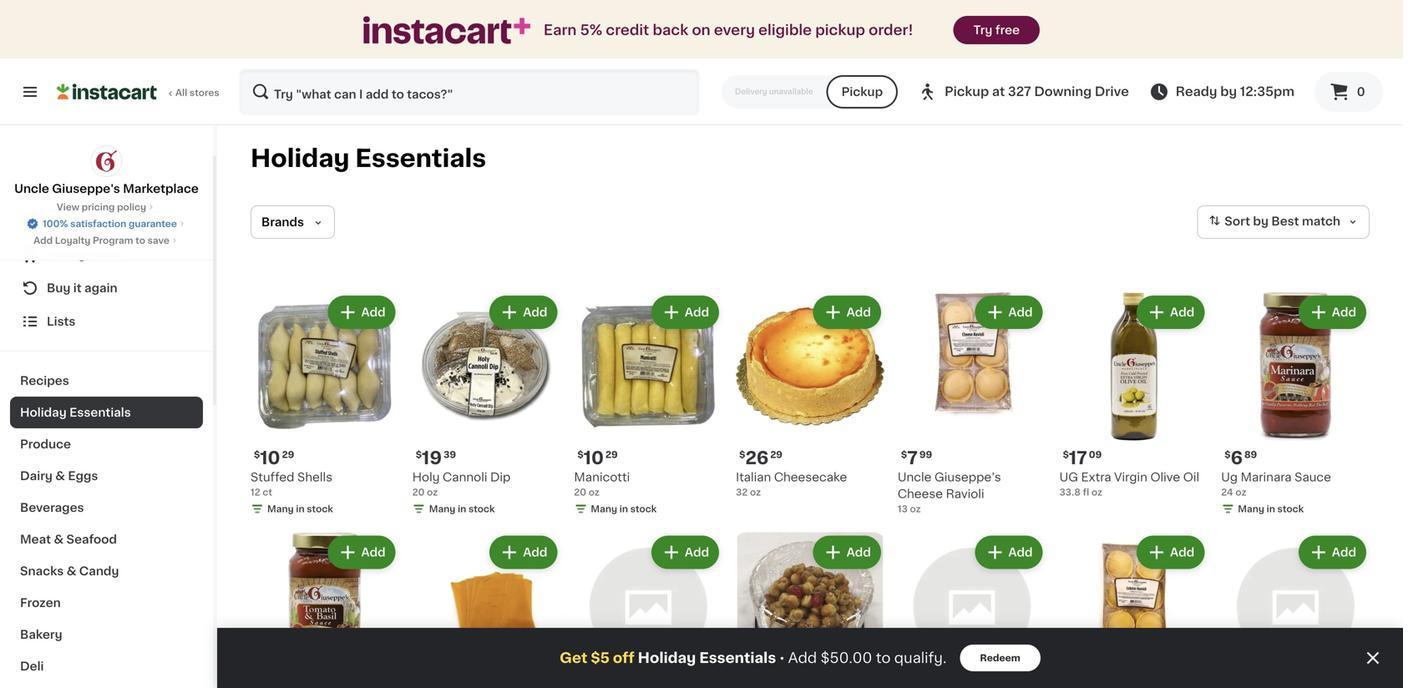 Task type: describe. For each thing, give the bounding box(es) containing it.
100% satisfaction guarantee
[[43, 219, 177, 228]]

all
[[175, 88, 187, 97]]

pickup for pickup
[[842, 86, 883, 98]]

29 for stuffed shells
[[282, 450, 294, 460]]

product group containing 7
[[898, 292, 1046, 516]]

Search field
[[241, 70, 698, 114]]

shells
[[297, 472, 333, 483]]

ug extra virgin olive oil 33.8 fl oz
[[1060, 472, 1200, 497]]

$ 10 29 for stuffed
[[254, 450, 294, 467]]

dairy & eggs link
[[10, 460, 203, 492]]

pickup at 327 downing drive
[[945, 86, 1129, 98]]

$ 19 39
[[416, 450, 456, 467]]

ready meals link
[[10, 238, 203, 271]]

by for ready
[[1221, 86, 1237, 98]]

all stores link
[[57, 68, 221, 115]]

extra
[[1081, 472, 1112, 483]]

327
[[1008, 86, 1031, 98]]

earn
[[544, 23, 577, 37]]

pickup at 327 downing drive button
[[918, 68, 1129, 115]]

13
[[898, 505, 908, 514]]

holiday essentials link
[[10, 397, 203, 429]]

0 button
[[1315, 72, 1383, 112]]

oz inside manicotti 20 oz
[[589, 488, 600, 497]]

holiday essentials inside holiday essentials main content
[[251, 147, 486, 170]]

meals
[[88, 249, 124, 261]]

many for cannoli
[[429, 505, 456, 514]]

to inside treatment tracker modal dialog
[[876, 651, 891, 665]]

pickup for pickup at 327 downing drive
[[945, 86, 989, 98]]

holiday essentials main content
[[217, 125, 1403, 688]]

buy it again link
[[10, 271, 203, 305]]

add loyalty program to save link
[[33, 234, 180, 247]]

service type group
[[722, 75, 898, 109]]

candy
[[79, 566, 119, 577]]

instacart plus icon image
[[363, 16, 530, 44]]

downing
[[1034, 86, 1092, 98]]

eggs
[[68, 470, 98, 482]]

snacks
[[20, 566, 64, 577]]

$ for manicotti
[[578, 450, 584, 460]]

17
[[1069, 450, 1087, 467]]

7
[[907, 450, 918, 467]]

in for manicotti
[[620, 505, 628, 514]]

100%
[[43, 219, 68, 228]]

stock for stuffed shells
[[307, 505, 333, 514]]

stuffed shells 12 ct
[[251, 472, 333, 497]]

& for meat
[[54, 534, 64, 545]]

view pricing policy link
[[57, 200, 156, 214]]

lists link
[[10, 305, 203, 338]]

stuffed
[[251, 472, 294, 483]]

0 vertical spatial to
[[135, 236, 145, 245]]

& for dairy
[[55, 470, 65, 482]]

match
[[1302, 216, 1341, 227]]

instacart logo image
[[57, 82, 157, 102]]

29 for italian cheesecake
[[770, 450, 783, 460]]

italian
[[736, 472, 771, 483]]

again
[[84, 282, 117, 294]]

uncle for uncle giuseppe's cheese ravioli 13 oz
[[898, 472, 932, 483]]

12:35pm
[[1240, 86, 1295, 98]]

all stores
[[175, 88, 219, 97]]

buy it again
[[47, 282, 117, 294]]

off
[[613, 651, 635, 665]]

1 vertical spatial holiday essentials
[[20, 407, 131, 419]]

oil
[[1184, 472, 1200, 483]]

sort
[[1225, 216, 1251, 227]]

snacks & candy
[[20, 566, 119, 577]]

dairy & eggs
[[20, 470, 98, 482]]

sauce
[[1295, 472, 1332, 483]]

many in stock for stuffed
[[267, 505, 333, 514]]

$ for holy cannoli dip
[[416, 450, 422, 460]]

cheesecake
[[774, 472, 847, 483]]

ready meals button
[[10, 238, 203, 271]]

marinara
[[1241, 472, 1292, 483]]

deli link
[[10, 651, 203, 682]]

earn 5% credit back on every eligible pickup order!
[[544, 23, 913, 37]]

deli
[[20, 661, 44, 672]]

20 inside manicotti 20 oz
[[574, 488, 587, 497]]

$ 6 89
[[1225, 450, 1257, 467]]

pickup
[[815, 23, 865, 37]]

many for shells
[[267, 505, 294, 514]]

treatment tracker modal dialog
[[217, 628, 1403, 688]]

cheese
[[898, 488, 943, 500]]

meat & seafood
[[20, 534, 117, 545]]

qualify.
[[895, 651, 947, 665]]

$ for uncle giuseppe's cheese ravioli
[[901, 450, 907, 460]]

stock for holy cannoli dip
[[469, 505, 495, 514]]

try free
[[974, 24, 1020, 36]]

guarantee
[[129, 219, 177, 228]]

$ 17 09
[[1063, 450, 1102, 467]]

view pricing policy
[[57, 203, 146, 212]]

1 vertical spatial holiday
[[20, 407, 67, 419]]

& for snacks
[[67, 566, 76, 577]]

6
[[1231, 450, 1243, 467]]

29 for manicotti
[[606, 450, 618, 460]]

add loyalty program to save
[[33, 236, 169, 245]]

$ for ug extra virgin olive oil
[[1063, 450, 1069, 460]]

on
[[692, 23, 711, 37]]

add inside treatment tracker modal dialog
[[788, 651, 817, 665]]

ready for ready by 12:35pm
[[1176, 86, 1218, 98]]

redeem
[[980, 654, 1021, 663]]

marketplace
[[123, 183, 199, 195]]

produce link
[[10, 429, 203, 460]]

produce
[[20, 439, 71, 450]]

cannoli
[[443, 472, 487, 483]]

meat & seafood link
[[10, 524, 203, 556]]

snacks & candy link
[[10, 556, 203, 587]]

product group containing 17
[[1060, 292, 1208, 499]]

brands
[[261, 216, 304, 228]]

$ 26 29
[[739, 450, 783, 467]]



Task type: locate. For each thing, give the bounding box(es) containing it.
0 vertical spatial uncle
[[14, 183, 49, 195]]

0 vertical spatial by
[[1221, 86, 1237, 98]]

ready down loyalty
[[47, 249, 86, 261]]

3 many in stock from the left
[[591, 505, 657, 514]]

ready inside popup button
[[47, 249, 86, 261]]

pickup down pickup
[[842, 86, 883, 98]]

eligible
[[759, 23, 812, 37]]

$ inside $ 7 99
[[901, 450, 907, 460]]

product group
[[251, 292, 399, 519], [412, 292, 561, 519], [574, 292, 723, 519], [736, 292, 885, 499], [898, 292, 1046, 516], [1060, 292, 1208, 499], [1222, 292, 1370, 519], [251, 533, 399, 688], [412, 533, 561, 688], [574, 533, 723, 688], [736, 533, 885, 688], [898, 533, 1046, 688], [1060, 533, 1208, 688], [1222, 533, 1370, 688]]

$ up ug
[[1225, 450, 1231, 460]]

$ left 99
[[901, 450, 907, 460]]

33.8
[[1060, 488, 1081, 497]]

pickup inside popup button
[[945, 86, 989, 98]]

many in stock down "ug marinara sauce 24 oz"
[[1238, 505, 1304, 514]]

2 stock from the left
[[469, 505, 495, 514]]

stock
[[307, 505, 333, 514], [469, 505, 495, 514], [630, 505, 657, 514], [1278, 505, 1304, 514]]

by
[[1221, 86, 1237, 98], [1253, 216, 1269, 227]]

buy
[[47, 282, 70, 294]]

89
[[1245, 450, 1257, 460]]

sort by
[[1225, 216, 1269, 227]]

program
[[93, 236, 133, 245]]

2 10 from the left
[[584, 450, 604, 467]]

uncle giuseppe's marketplace logo image
[[91, 145, 122, 177]]

0 horizontal spatial to
[[135, 236, 145, 245]]

satisfaction
[[70, 219, 126, 228]]

1 horizontal spatial pickup
[[945, 86, 989, 98]]

1 horizontal spatial $ 10 29
[[578, 450, 618, 467]]

to
[[135, 236, 145, 245], [876, 651, 891, 665]]

back
[[653, 23, 689, 37]]

1 horizontal spatial holiday essentials
[[251, 147, 486, 170]]

19
[[422, 450, 442, 467]]

oz inside ug extra virgin olive oil 33.8 fl oz
[[1092, 488, 1103, 497]]

0 vertical spatial ready
[[1176, 86, 1218, 98]]

29 up manicotti
[[606, 450, 618, 460]]

2 vertical spatial holiday
[[638, 651, 696, 665]]

1 in from the left
[[296, 505, 305, 514]]

1 vertical spatial to
[[876, 651, 891, 665]]

oz down the holy
[[427, 488, 438, 497]]

free
[[996, 24, 1020, 36]]

1 29 from the left
[[282, 450, 294, 460]]

holiday down recipes
[[20, 407, 67, 419]]

1 many from the left
[[267, 505, 294, 514]]

$50.00
[[821, 651, 873, 665]]

$ for italian cheesecake
[[739, 450, 746, 460]]

2 20 from the left
[[574, 488, 587, 497]]

0 horizontal spatial holiday
[[20, 407, 67, 419]]

in for ug
[[1267, 505, 1275, 514]]

oz right '32'
[[750, 488, 761, 497]]

1 horizontal spatial ready
[[1176, 86, 1218, 98]]

pickup inside button
[[842, 86, 883, 98]]

$ 10 29 up stuffed
[[254, 450, 294, 467]]

2 vertical spatial &
[[67, 566, 76, 577]]

dip
[[490, 472, 511, 483]]

0 horizontal spatial by
[[1221, 86, 1237, 98]]

$ inside $ 19 39
[[416, 450, 422, 460]]

4 in from the left
[[1267, 505, 1275, 514]]

drive
[[1095, 86, 1129, 98]]

3 29 from the left
[[606, 450, 618, 460]]

29 right 26
[[770, 450, 783, 460]]

by for sort
[[1253, 216, 1269, 227]]

0 vertical spatial holiday
[[251, 147, 350, 170]]

2 many in stock from the left
[[429, 505, 495, 514]]

oz right 13
[[910, 505, 921, 514]]

$ for ug marinara sauce
[[1225, 450, 1231, 460]]

in down the holy cannoli dip 20 oz
[[458, 505, 466, 514]]

4 many in stock from the left
[[1238, 505, 1304, 514]]

ready
[[1176, 86, 1218, 98], [47, 249, 86, 261]]

& left candy on the left of page
[[67, 566, 76, 577]]

oz inside 'italian cheesecake 32 oz'
[[750, 488, 761, 497]]

ready for ready meals
[[47, 249, 86, 261]]

uncle up cheese
[[898, 472, 932, 483]]

0 horizontal spatial 29
[[282, 450, 294, 460]]

manicotti
[[574, 472, 630, 483]]

product group containing 6
[[1222, 292, 1370, 519]]

1 stock from the left
[[307, 505, 333, 514]]

policy
[[117, 203, 146, 212]]

1 $ from the left
[[254, 450, 260, 460]]

1 20 from the left
[[412, 488, 425, 497]]

olive
[[1151, 472, 1181, 483]]

09
[[1089, 450, 1102, 460]]

1 vertical spatial ready
[[47, 249, 86, 261]]

by left 12:35pm
[[1221, 86, 1237, 98]]

product group containing 19
[[412, 292, 561, 519]]

many in stock down the holy cannoli dip 20 oz
[[429, 505, 495, 514]]

add button
[[330, 297, 394, 327], [491, 297, 556, 327], [653, 297, 718, 327], [815, 297, 880, 327], [977, 297, 1041, 327], [1139, 297, 1203, 327], [1300, 297, 1365, 327], [330, 538, 394, 568], [491, 538, 556, 568], [653, 538, 718, 568], [815, 538, 880, 568], [977, 538, 1041, 568], [1139, 538, 1203, 568], [1300, 538, 1365, 568]]

essentials left •
[[699, 651, 776, 665]]

$ up "ug"
[[1063, 450, 1069, 460]]

in down "ug marinara sauce 24 oz"
[[1267, 505, 1275, 514]]

1 10 from the left
[[260, 450, 280, 467]]

essentials down search field
[[355, 147, 486, 170]]

$ up the "italian"
[[739, 450, 746, 460]]

many down manicotti 20 oz at the left bottom of the page
[[591, 505, 617, 514]]

holiday inside treatment tracker modal dialog
[[638, 651, 696, 665]]

32
[[736, 488, 748, 497]]

10 for manicotti
[[584, 450, 604, 467]]

& right meat
[[54, 534, 64, 545]]

giuseppe's
[[52, 183, 120, 195]]

2 vertical spatial essentials
[[699, 651, 776, 665]]

$5
[[591, 651, 610, 665]]

best
[[1272, 216, 1299, 227]]

dairy
[[20, 470, 53, 482]]

1 horizontal spatial uncle
[[898, 472, 932, 483]]

many down ct
[[267, 505, 294, 514]]

at
[[992, 86, 1005, 98]]

20 down the holy
[[412, 488, 425, 497]]

39
[[444, 450, 456, 460]]

best match
[[1272, 216, 1341, 227]]

$ for stuffed shells
[[254, 450, 260, 460]]

in
[[296, 505, 305, 514], [458, 505, 466, 514], [620, 505, 628, 514], [1267, 505, 1275, 514]]

many for marinara
[[1238, 505, 1265, 514]]

1 horizontal spatial 20
[[574, 488, 587, 497]]

10 for stuffed shells
[[260, 450, 280, 467]]

12
[[251, 488, 260, 497]]

3 in from the left
[[620, 505, 628, 514]]

many down marinara
[[1238, 505, 1265, 514]]

1 horizontal spatial 29
[[606, 450, 618, 460]]

0 horizontal spatial uncle
[[14, 183, 49, 195]]

$ 10 29 up manicotti
[[578, 450, 618, 467]]

0 horizontal spatial essentials
[[69, 407, 131, 419]]

many down the holy cannoli dip 20 oz
[[429, 505, 456, 514]]

3 many from the left
[[591, 505, 617, 514]]

None search field
[[239, 68, 700, 115]]

29 inside '$ 26 29'
[[770, 450, 783, 460]]

add
[[33, 236, 53, 245], [361, 307, 386, 318], [523, 307, 548, 318], [685, 307, 709, 318], [847, 307, 871, 318], [1009, 307, 1033, 318], [1170, 307, 1195, 318], [1332, 307, 1357, 318], [361, 547, 386, 559], [523, 547, 548, 559], [685, 547, 709, 559], [847, 547, 871, 559], [1009, 547, 1033, 559], [1170, 547, 1195, 559], [1332, 547, 1357, 559], [788, 651, 817, 665]]

4 stock from the left
[[1278, 505, 1304, 514]]

recipes link
[[10, 365, 203, 397]]

20 down manicotti
[[574, 488, 587, 497]]

oz inside "ug marinara sauce 24 oz"
[[1236, 488, 1247, 497]]

virgin
[[1114, 472, 1148, 483]]

2 many from the left
[[429, 505, 456, 514]]

oz inside uncle giuseppe's cheese ravioli 13 oz
[[910, 505, 921, 514]]

redeem button
[[960, 645, 1041, 672]]

1 horizontal spatial by
[[1253, 216, 1269, 227]]

4 $ from the left
[[1063, 450, 1069, 460]]

0 horizontal spatial ready
[[47, 249, 86, 261]]

seafood
[[66, 534, 117, 545]]

to right $50.00
[[876, 651, 891, 665]]

uncle up 100%
[[14, 183, 49, 195]]

0 vertical spatial &
[[55, 470, 65, 482]]

1 horizontal spatial holiday
[[251, 147, 350, 170]]

1 vertical spatial by
[[1253, 216, 1269, 227]]

1 $ 10 29 from the left
[[254, 450, 294, 467]]

in for stuffed
[[296, 505, 305, 514]]

manicotti 20 oz
[[574, 472, 630, 497]]

stock for manicotti
[[630, 505, 657, 514]]

10 up stuffed
[[260, 450, 280, 467]]

many in stock for manicotti
[[591, 505, 657, 514]]

0
[[1357, 86, 1366, 98]]

brands button
[[251, 205, 335, 239]]

1 vertical spatial uncle
[[898, 472, 932, 483]]

holy
[[412, 472, 440, 483]]

to left save
[[135, 236, 145, 245]]

20 inside the holy cannoli dip 20 oz
[[412, 488, 425, 497]]

29 up stuffed
[[282, 450, 294, 460]]

stock for ug marinara sauce
[[1278, 505, 1304, 514]]

$ inside '$ 26 29'
[[739, 450, 746, 460]]

product group containing 26
[[736, 292, 885, 499]]

1 horizontal spatial to
[[876, 651, 891, 665]]

•
[[780, 651, 785, 665]]

0 vertical spatial holiday essentials
[[251, 147, 486, 170]]

many in stock for holy
[[429, 505, 495, 514]]

0 horizontal spatial 20
[[412, 488, 425, 497]]

uncle giuseppe's marketplace link
[[14, 145, 199, 197]]

get $5 off holiday essentials • add $50.00 to qualify.
[[560, 651, 947, 665]]

5 $ from the left
[[578, 450, 584, 460]]

holiday
[[251, 147, 350, 170], [20, 407, 67, 419], [638, 651, 696, 665]]

$ 7 99
[[901, 450, 932, 467]]

1 many in stock from the left
[[267, 505, 333, 514]]

many in stock down stuffed shells 12 ct
[[267, 505, 333, 514]]

3 $ from the left
[[739, 450, 746, 460]]

oz right 24
[[1236, 488, 1247, 497]]

many
[[267, 505, 294, 514], [429, 505, 456, 514], [591, 505, 617, 514], [1238, 505, 1265, 514]]

many in stock for ug
[[1238, 505, 1304, 514]]

$ inside $ 17 09
[[1063, 450, 1069, 460]]

1 horizontal spatial 10
[[584, 450, 604, 467]]

$
[[254, 450, 260, 460], [416, 450, 422, 460], [739, 450, 746, 460], [1063, 450, 1069, 460], [578, 450, 584, 460], [901, 450, 907, 460], [1225, 450, 1231, 460]]

bakery link
[[10, 619, 203, 651]]

many in stock down manicotti 20 oz at the left bottom of the page
[[591, 505, 657, 514]]

1 vertical spatial essentials
[[69, 407, 131, 419]]

1 horizontal spatial essentials
[[355, 147, 486, 170]]

view
[[57, 203, 79, 212]]

2 horizontal spatial essentials
[[699, 651, 776, 665]]

frozen link
[[10, 587, 203, 619]]

7 $ from the left
[[1225, 450, 1231, 460]]

4 many from the left
[[1238, 505, 1265, 514]]

uncle for uncle giuseppe's marketplace
[[14, 183, 49, 195]]

by inside field
[[1253, 216, 1269, 227]]

by right the sort
[[1253, 216, 1269, 227]]

fl
[[1083, 488, 1089, 497]]

shop
[[47, 216, 78, 227]]

holiday right off
[[638, 651, 696, 665]]

lists
[[47, 316, 76, 327]]

100% satisfaction guarantee button
[[26, 214, 187, 231]]

Best match Sort by field
[[1197, 205, 1370, 239]]

ready left 12:35pm
[[1176, 86, 1218, 98]]

oz down manicotti
[[589, 488, 600, 497]]

2 29 from the left
[[770, 450, 783, 460]]

ready by 12:35pm
[[1176, 86, 1295, 98]]

& left eggs
[[55, 470, 65, 482]]

holiday up 'brands' dropdown button
[[251, 147, 350, 170]]

0 horizontal spatial 10
[[260, 450, 280, 467]]

2 $ 10 29 from the left
[[578, 450, 618, 467]]

try
[[974, 24, 993, 36]]

pickup left at
[[945, 86, 989, 98]]

$ up manicotti
[[578, 450, 584, 460]]

&
[[55, 470, 65, 482], [54, 534, 64, 545], [67, 566, 76, 577]]

24
[[1222, 488, 1234, 497]]

oz right fl
[[1092, 488, 1103, 497]]

pricing
[[82, 203, 115, 212]]

10
[[260, 450, 280, 467], [584, 450, 604, 467]]

2 $ from the left
[[416, 450, 422, 460]]

ct
[[263, 488, 272, 497]]

ready meals
[[47, 249, 124, 261]]

3 stock from the left
[[630, 505, 657, 514]]

recipes
[[20, 375, 69, 387]]

essentials inside treatment tracker modal dialog
[[699, 651, 776, 665]]

in for holy
[[458, 505, 466, 514]]

10 up manicotti
[[584, 450, 604, 467]]

2 horizontal spatial holiday
[[638, 651, 696, 665]]

essentials down the 'recipes' link
[[69, 407, 131, 419]]

0 vertical spatial essentials
[[355, 147, 486, 170]]

1 vertical spatial &
[[54, 534, 64, 545]]

0 horizontal spatial $ 10 29
[[254, 450, 294, 467]]

uncle inside uncle giuseppe's cheese ravioli 13 oz
[[898, 472, 932, 483]]

$ inside "$ 6 89"
[[1225, 450, 1231, 460]]

in down stuffed shells 12 ct
[[296, 505, 305, 514]]

2 in from the left
[[458, 505, 466, 514]]

many for 20
[[591, 505, 617, 514]]

shop link
[[10, 205, 203, 238]]

2 horizontal spatial 29
[[770, 450, 783, 460]]

$ up the holy
[[416, 450, 422, 460]]

pickup
[[945, 86, 989, 98], [842, 86, 883, 98]]

$ 10 29 for manicotti
[[578, 450, 618, 467]]

6 $ from the left
[[901, 450, 907, 460]]

giuseppe's
[[935, 472, 1001, 483]]

ravioli
[[946, 488, 985, 500]]

$ up stuffed
[[254, 450, 260, 460]]

in down manicotti 20 oz at the left bottom of the page
[[620, 505, 628, 514]]

0 horizontal spatial pickup
[[842, 86, 883, 98]]

save
[[148, 236, 169, 245]]

it
[[73, 282, 82, 294]]

0 horizontal spatial holiday essentials
[[20, 407, 131, 419]]

29
[[282, 450, 294, 460], [770, 450, 783, 460], [606, 450, 618, 460]]

oz inside the holy cannoli dip 20 oz
[[427, 488, 438, 497]]

stores
[[190, 88, 219, 97]]



Task type: vqa. For each thing, say whether or not it's contained in the screenshot.


